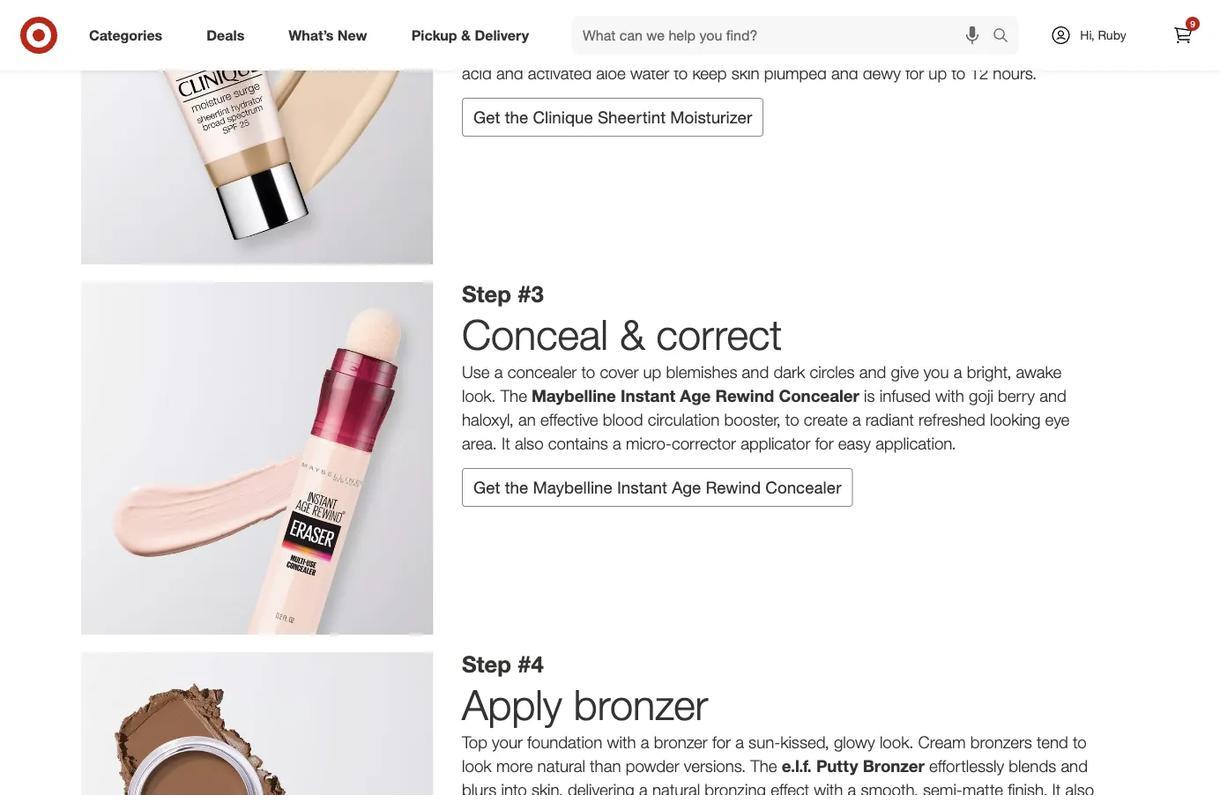 Task type: describe. For each thing, give the bounding box(es) containing it.
products
[[867, 15, 930, 36]]

your inside use a light coverage foundation such as tinted moisturizer, cc or bb cream to let your natural skin shine through. (need more coverage? these products are buildable.)
[[1041, 0, 1072, 12]]

get the clinique sheertint moisturizer
[[474, 107, 753, 127]]

up inside the offers sheer coverage with a natural finish and contains hyaluronic acid and activated aloe water to keep skin plumped and dewy for up to 12 hours.
[[929, 63, 947, 83]]

sheer
[[676, 39, 715, 59]]

cream
[[953, 0, 997, 12]]

up inside use a concealer to cover up blemishes and dark circles and give you a bright, awake look. the
[[643, 362, 662, 382]]

sun-
[[749, 733, 781, 753]]

berry
[[999, 386, 1036, 406]]

bb
[[926, 0, 948, 12]]

offers
[[633, 39, 671, 59]]

and right acid
[[497, 63, 523, 83]]

and left dark
[[742, 362, 769, 382]]

finish
[[889, 39, 925, 59]]

and inside 'effortlessly blends and blurs into skin, delivering a natural bronzing effect with a smooth, semi-matte finish. it als'
[[1061, 756, 1088, 777]]

look
[[462, 756, 492, 777]]

tinted
[[751, 0, 790, 12]]

a down 'blood' on the bottom of the page
[[613, 433, 622, 454]]

0 vertical spatial instant
[[621, 386, 676, 406]]

effortlessly blends and blurs into skin, delivering a natural bronzing effect with a smooth, semi-matte finish. it als
[[462, 756, 1095, 796]]

and down are
[[929, 39, 956, 59]]

coverage inside use a light coverage foundation such as tinted moisturizer, cc or bb cream to let your natural skin shine through. (need more coverage? these products are buildable.)
[[542, 0, 606, 12]]

haloxyl,
[[462, 410, 514, 430]]

also
[[515, 433, 544, 454]]

refreshed
[[919, 410, 986, 430]]

or
[[907, 0, 921, 12]]

a down e.l.f. putty bronzer
[[848, 780, 857, 796]]

e.l.f. putty bronzer
[[782, 756, 925, 777]]

& for pickup
[[461, 27, 471, 44]]

what's new link
[[274, 16, 390, 55]]

apply bronzer
[[462, 680, 709, 730]]

radiant
[[866, 410, 915, 430]]

pickup & delivery
[[412, 27, 529, 44]]

9 link
[[1164, 16, 1203, 55]]

0 vertical spatial bronzer
[[574, 680, 709, 730]]

search
[[985, 28, 1028, 45]]

bronzers
[[971, 733, 1033, 753]]

smooth,
[[861, 780, 919, 796]]

effect
[[771, 780, 810, 796]]

an
[[519, 410, 536, 430]]

as
[[730, 0, 746, 12]]

hi,
[[1081, 27, 1095, 43]]

semi-
[[924, 780, 963, 796]]

activated
[[528, 63, 592, 83]]

tend
[[1037, 733, 1069, 753]]

the inside top your foundation with a bronzer for a sun-kissed, glowy look. cream bronzers tend to look more natural than powder versions. the
[[751, 756, 778, 777]]

concealer inside get the maybelline instant age rewind concealer button
[[766, 477, 842, 497]]

buildable.)
[[962, 15, 1033, 36]]

cream
[[919, 733, 966, 753]]

hyaluronic
[[1025, 39, 1097, 59]]

blood
[[603, 410, 644, 430]]

clinique inside "clinique sheertint moisturizer"
[[1037, 15, 1102, 36]]

micro-
[[626, 433, 672, 454]]

use a light coverage foundation such as tinted moisturizer, cc or bb cream to let your natural skin shine through. (need more coverage? these products are buildable.)
[[462, 0, 1072, 36]]

hi, ruby
[[1081, 27, 1127, 43]]

a up powder
[[641, 733, 650, 753]]

look. inside top your foundation with a bronzer for a sun-kissed, glowy look. cream bronzers tend to look more natural than powder versions. the
[[880, 733, 914, 753]]

0 vertical spatial age
[[680, 386, 711, 406]]

get the maybelline instant age rewind concealer button
[[462, 468, 853, 507]]

moisturizer inside "clinique sheertint moisturizer"
[[539, 39, 628, 59]]

sheertint inside "clinique sheertint moisturizer"
[[462, 39, 535, 59]]

with inside is infused with goji berry and haloxyl, an effective blood circulation booster, to create a radiant refreshed looking eye area. it also contains a micro-corrector applicator for easy application.
[[936, 386, 965, 406]]

step for conceal & correct
[[462, 280, 511, 307]]

the for maybelline
[[505, 477, 529, 497]]

dewy
[[863, 63, 901, 83]]

applicator
[[741, 433, 811, 454]]

skin for keep
[[732, 63, 760, 83]]

get for get the clinique sheertint moisturizer
[[474, 107, 501, 127]]

to inside use a concealer to cover up blemishes and dark circles and give you a bright, awake look. the
[[582, 362, 596, 382]]

to left the 12
[[952, 63, 966, 83]]

correct
[[657, 310, 783, 360]]

matte
[[963, 780, 1004, 796]]

what's new
[[289, 27, 368, 44]]

clinique inside "button"
[[533, 107, 593, 127]]

shine
[[547, 15, 585, 36]]

goji
[[969, 386, 994, 406]]

a left concealer on the top left of page
[[495, 362, 503, 382]]

9
[[1191, 18, 1196, 29]]

get the maybelline instant age rewind concealer
[[474, 477, 842, 497]]

top
[[462, 733, 488, 753]]

step #4
[[462, 650, 544, 678]]

sheertint inside "button"
[[598, 107, 666, 127]]

is
[[864, 386, 875, 406]]

light
[[508, 0, 537, 12]]

0 vertical spatial concealer
[[779, 386, 860, 406]]

what's
[[289, 27, 334, 44]]

it inside is infused with goji berry and haloxyl, an effective blood circulation booster, to create a radiant refreshed looking eye area. it also contains a micro-corrector applicator for easy application.
[[502, 433, 510, 454]]

booster,
[[725, 410, 781, 430]]

step #3
[[462, 280, 544, 307]]

offers sheer coverage with a natural finish and contains hyaluronic acid and activated aloe water to keep skin plumped and dewy for up to 12 hours.
[[462, 39, 1097, 83]]

you
[[924, 362, 950, 382]]

search button
[[985, 16, 1028, 58]]

are
[[935, 15, 957, 36]]

conceal & correct
[[462, 310, 783, 360]]

easy
[[839, 433, 871, 454]]

more inside use a light coverage foundation such as tinted moisturizer, cc or bb cream to let your natural skin shine through. (need more coverage? these products are buildable.)
[[699, 15, 736, 36]]

to inside is infused with goji berry and haloxyl, an effective blood circulation booster, to create a radiant refreshed looking eye area. it also contains a micro-corrector applicator for easy application.
[[786, 410, 800, 430]]

ruby
[[1099, 27, 1127, 43]]

bronzer inside top your foundation with a bronzer for a sun-kissed, glowy look. cream bronzers tend to look more natural than powder versions. the
[[654, 733, 708, 753]]

pickup
[[412, 27, 457, 44]]

bronzing
[[705, 780, 767, 796]]

infused
[[880, 386, 931, 406]]

finish.
[[1008, 780, 1048, 796]]

rewind inside button
[[706, 477, 761, 497]]

foundation inside top your foundation with a bronzer for a sun-kissed, glowy look. cream bronzers tend to look more natural than powder versions. the
[[528, 733, 603, 753]]

step for apply bronzer
[[462, 650, 511, 678]]



Task type: locate. For each thing, give the bounding box(es) containing it.
0 horizontal spatial look.
[[462, 386, 496, 406]]

rewind down corrector
[[706, 477, 761, 497]]

1 vertical spatial instant
[[617, 477, 668, 497]]

the for clinique
[[505, 107, 529, 127]]

rewind up booster,
[[716, 386, 775, 406]]

0 vertical spatial get
[[474, 107, 501, 127]]

plumped
[[764, 63, 827, 83]]

0 horizontal spatial foundation
[[528, 733, 603, 753]]

concealer down applicator
[[766, 477, 842, 497]]

0 vertical spatial up
[[929, 63, 947, 83]]

more down 'such'
[[699, 15, 736, 36]]

age inside button
[[672, 477, 702, 497]]

more inside top your foundation with a bronzer for a sun-kissed, glowy look. cream bronzers tend to look more natural than powder versions. the
[[497, 756, 533, 777]]

0 vertical spatial maybelline
[[532, 386, 616, 406]]

use up haloxyl,
[[462, 362, 490, 382]]

skin
[[515, 15, 543, 36], [732, 63, 760, 83]]

0 vertical spatial &
[[461, 27, 471, 44]]

concealer up create
[[779, 386, 860, 406]]

up
[[929, 63, 947, 83], [643, 362, 662, 382]]

your right let on the top of the page
[[1041, 0, 1072, 12]]

cover
[[600, 362, 639, 382]]

eye
[[1046, 410, 1070, 430]]

it right finish. at the right
[[1053, 780, 1061, 796]]

a inside the offers sheer coverage with a natural finish and contains hyaluronic acid and activated aloe water to keep skin plumped and dewy for up to 12 hours.
[[823, 39, 832, 59]]

skin inside the offers sheer coverage with a natural finish and contains hyaluronic acid and activated aloe water to keep skin plumped and dewy for up to 12 hours.
[[732, 63, 760, 83]]

water
[[631, 63, 670, 83]]

more up into
[[497, 756, 533, 777]]

apply
[[462, 680, 562, 730]]

0 vertical spatial clinique
[[1037, 15, 1102, 36]]

#4
[[518, 650, 544, 678]]

categories link
[[74, 16, 185, 55]]

0 vertical spatial your
[[1041, 0, 1072, 12]]

use inside use a concealer to cover up blemishes and dark circles and give you a bright, awake look. the
[[462, 362, 490, 382]]

0 vertical spatial look.
[[462, 386, 496, 406]]

1 vertical spatial concealer
[[766, 477, 842, 497]]

0 vertical spatial skin
[[515, 15, 543, 36]]

skin for natural
[[515, 15, 543, 36]]

effortlessly
[[930, 756, 1005, 777]]

0 vertical spatial it
[[502, 433, 510, 454]]

with inside the offers sheer coverage with a natural finish and contains hyaluronic acid and activated aloe water to keep skin plumped and dewy for up to 12 hours.
[[789, 39, 818, 59]]

maybelline inside button
[[533, 477, 613, 497]]

0 horizontal spatial skin
[[515, 15, 543, 36]]

putty
[[817, 756, 859, 777]]

concealer
[[779, 386, 860, 406], [766, 477, 842, 497]]

use a concealer to cover up blemishes and dark circles and give you a bright, awake look. the
[[462, 362, 1062, 406]]

clinique
[[1037, 15, 1102, 36], [533, 107, 593, 127]]

blends
[[1009, 756, 1057, 777]]

and down the tend
[[1061, 756, 1088, 777]]

and inside is infused with goji berry and haloxyl, an effective blood circulation booster, to create a radiant refreshed looking eye area. it also contains a micro-corrector applicator for easy application.
[[1040, 386, 1067, 406]]

the inside get the clinique sheertint moisturizer "button"
[[505, 107, 529, 127]]

the down activated on the top
[[505, 107, 529, 127]]

foundation down apply bronzer
[[528, 733, 603, 753]]

natural up skin,
[[538, 756, 586, 777]]

1 vertical spatial bronzer
[[654, 733, 708, 753]]

2 the from the top
[[505, 477, 529, 497]]

for down finish
[[906, 63, 925, 83]]

instant up 'blood' on the bottom of the page
[[621, 386, 676, 406]]

natural inside the offers sheer coverage with a natural finish and contains hyaluronic acid and activated aloe water to keep skin plumped and dewy for up to 12 hours.
[[836, 39, 884, 59]]

to inside top your foundation with a bronzer for a sun-kissed, glowy look. cream bronzers tend to look more natural than powder versions. the
[[1074, 733, 1087, 753]]

1 horizontal spatial it
[[1053, 780, 1061, 796]]

up left the 12
[[929, 63, 947, 83]]

1 horizontal spatial sheertint
[[598, 107, 666, 127]]

concealer
[[508, 362, 577, 382]]

cc
[[879, 0, 902, 12]]

with inside 'effortlessly blends and blurs into skin, delivering a natural bronzing effect with a smooth, semi-matte finish. it als'
[[814, 780, 844, 796]]

skin,
[[532, 780, 564, 796]]

0 vertical spatial use
[[462, 0, 490, 12]]

1 vertical spatial look.
[[880, 733, 914, 753]]

0 vertical spatial moisturizer
[[539, 39, 628, 59]]

instant
[[621, 386, 676, 406], [617, 477, 668, 497]]

get inside "button"
[[474, 107, 501, 127]]

delivery
[[475, 27, 529, 44]]

your inside top your foundation with a bronzer for a sun-kissed, glowy look. cream bronzers tend to look more natural than powder versions. the
[[492, 733, 523, 753]]

2 horizontal spatial for
[[906, 63, 925, 83]]

your right top
[[492, 733, 523, 753]]

skin inside use a light coverage foundation such as tinted moisturizer, cc or bb cream to let your natural skin shine through. (need more coverage? these products are buildable.)
[[515, 15, 543, 36]]

1 horizontal spatial clinique
[[1037, 15, 1102, 36]]

#3
[[518, 280, 544, 307]]

1 vertical spatial step
[[462, 650, 511, 678]]

versions.
[[684, 756, 746, 777]]

glowy
[[834, 733, 876, 753]]

it inside 'effortlessly blends and blurs into skin, delivering a natural bronzing effect with a smooth, semi-matte finish. it als'
[[1053, 780, 1061, 796]]

1 horizontal spatial up
[[929, 63, 947, 83]]

skin right the keep
[[732, 63, 760, 83]]

a left "sun-"
[[736, 733, 744, 753]]

top your foundation with a bronzer for a sun-kissed, glowy look. cream bronzers tend to look more natural than powder versions. the
[[462, 733, 1087, 777]]

1 vertical spatial for
[[816, 433, 834, 454]]

contains down effective
[[548, 433, 608, 454]]

foundation up "(need"
[[611, 0, 686, 12]]

1 horizontal spatial contains
[[961, 39, 1021, 59]]

natural down 'these' at the right of page
[[836, 39, 884, 59]]

a up easy
[[853, 410, 861, 430]]

natural inside top your foundation with a bronzer for a sun-kissed, glowy look. cream bronzers tend to look more natural than powder versions. the
[[538, 756, 586, 777]]

new
[[338, 27, 368, 44]]

0 horizontal spatial your
[[492, 733, 523, 753]]

moisturizer,
[[795, 0, 875, 12]]

1 use from the top
[[462, 0, 490, 12]]

coverage?
[[740, 15, 814, 36]]

0 horizontal spatial contains
[[548, 433, 608, 454]]

0 vertical spatial foundation
[[611, 0, 686, 12]]

blemishes
[[666, 362, 738, 382]]

to left let on the top of the page
[[1002, 0, 1016, 12]]

for inside top your foundation with a bronzer for a sun-kissed, glowy look. cream bronzers tend to look more natural than powder versions. the
[[713, 733, 731, 753]]

& for conceal
[[620, 310, 645, 360]]

maybelline up effective
[[532, 386, 616, 406]]

hours.
[[994, 63, 1037, 83]]

1 horizontal spatial more
[[699, 15, 736, 36]]

application.
[[876, 433, 957, 454]]

with down putty
[[814, 780, 844, 796]]

maybelline down also
[[533, 477, 613, 497]]

look. up haloxyl,
[[462, 386, 496, 406]]

and up is
[[860, 362, 887, 382]]

0 horizontal spatial more
[[497, 756, 533, 777]]

acid
[[462, 63, 492, 83]]

give
[[891, 362, 920, 382]]

categories
[[89, 27, 162, 44]]

1 horizontal spatial skin
[[732, 63, 760, 83]]

bronzer
[[574, 680, 709, 730], [654, 733, 708, 753]]

1 vertical spatial foundation
[[528, 733, 603, 753]]

to up applicator
[[786, 410, 800, 430]]

use for use a light coverage foundation such as tinted moisturizer, cc or bb cream to let your natural skin shine through. (need more coverage? these products are buildable.)
[[462, 0, 490, 12]]

look. up bronzer
[[880, 733, 914, 753]]

0 vertical spatial more
[[699, 15, 736, 36]]

1 horizontal spatial coverage
[[720, 39, 785, 59]]

1 vertical spatial clinique
[[533, 107, 593, 127]]

coverage down coverage?
[[720, 39, 785, 59]]

1 vertical spatial age
[[672, 477, 702, 497]]

to right the tend
[[1074, 733, 1087, 753]]

1 vertical spatial sheertint
[[598, 107, 666, 127]]

the down also
[[505, 477, 529, 497]]

get down acid
[[474, 107, 501, 127]]

corrector
[[672, 433, 736, 454]]

0 horizontal spatial for
[[713, 733, 731, 753]]

0 horizontal spatial moisturizer
[[539, 39, 628, 59]]

area.
[[462, 433, 497, 454]]

contains inside the offers sheer coverage with a natural finish and contains hyaluronic acid and activated aloe water to keep skin plumped and dewy for up to 12 hours.
[[961, 39, 1021, 59]]

blurs
[[462, 780, 497, 796]]

for
[[906, 63, 925, 83], [816, 433, 834, 454], [713, 733, 731, 753]]

the inside use a concealer to cover up blemishes and dark circles and give you a bright, awake look. the
[[501, 386, 527, 406]]

a
[[495, 0, 503, 12], [823, 39, 832, 59], [495, 362, 503, 382], [954, 362, 963, 382], [853, 410, 861, 430], [613, 433, 622, 454], [641, 733, 650, 753], [736, 733, 744, 753], [639, 780, 648, 796], [848, 780, 857, 796]]

0 horizontal spatial the
[[501, 386, 527, 406]]

to left cover
[[582, 362, 596, 382]]

with up than
[[607, 733, 636, 753]]

for up versions.
[[713, 733, 731, 753]]

e.l.f.
[[782, 756, 812, 777]]

1 vertical spatial get
[[474, 477, 501, 497]]

a inside use a light coverage foundation such as tinted moisturizer, cc or bb cream to let your natural skin shine through. (need more coverage? these products are buildable.)
[[495, 0, 503, 12]]

0 horizontal spatial up
[[643, 362, 662, 382]]

create
[[804, 410, 848, 430]]

1 vertical spatial &
[[620, 310, 645, 360]]

with up plumped
[[789, 39, 818, 59]]

for inside the offers sheer coverage with a natural finish and contains hyaluronic acid and activated aloe water to keep skin plumped and dewy for up to 12 hours.
[[906, 63, 925, 83]]

use inside use a light coverage foundation such as tinted moisturizer, cc or bb cream to let your natural skin shine through. (need more coverage? these products are buildable.)
[[462, 0, 490, 12]]

1 horizontal spatial foundation
[[611, 0, 686, 12]]

sheertint up acid
[[462, 39, 535, 59]]

2 get from the top
[[474, 477, 501, 497]]

sheertint down water
[[598, 107, 666, 127]]

2 use from the top
[[462, 362, 490, 382]]

2 step from the top
[[462, 650, 511, 678]]

your
[[1041, 0, 1072, 12], [492, 733, 523, 753]]

natural down powder
[[653, 780, 700, 796]]

moisturizer inside "button"
[[671, 107, 753, 127]]

for inside is infused with goji berry and haloxyl, an effective blood circulation booster, to create a radiant refreshed looking eye area. it also contains a micro-corrector applicator for easy application.
[[816, 433, 834, 454]]

(need
[[653, 15, 695, 36]]

0 vertical spatial the
[[501, 386, 527, 406]]

natural down light
[[462, 15, 510, 36]]

a down 'these' at the right of page
[[823, 39, 832, 59]]

sheertint
[[462, 39, 535, 59], [598, 107, 666, 127]]

age down corrector
[[672, 477, 702, 497]]

use up the pickup & delivery link
[[462, 0, 490, 12]]

natural
[[462, 15, 510, 36], [836, 39, 884, 59], [538, 756, 586, 777], [653, 780, 700, 796]]

it left also
[[502, 433, 510, 454]]

dark
[[774, 362, 806, 382]]

skin down light
[[515, 15, 543, 36]]

natural inside use a light coverage foundation such as tinted moisturizer, cc or bb cream to let your natural skin shine through. (need more coverage? these products are buildable.)
[[462, 15, 510, 36]]

contains down buildable.)
[[961, 39, 1021, 59]]

0 vertical spatial rewind
[[716, 386, 775, 406]]

1 vertical spatial your
[[492, 733, 523, 753]]

aloe
[[597, 63, 626, 83]]

effective
[[541, 410, 599, 430]]

circulation
[[648, 410, 720, 430]]

with up refreshed
[[936, 386, 965, 406]]

& right pickup
[[461, 27, 471, 44]]

1 horizontal spatial the
[[751, 756, 778, 777]]

such
[[691, 0, 725, 12]]

instant down micro-
[[617, 477, 668, 497]]

1 vertical spatial moisturizer
[[671, 107, 753, 127]]

0 horizontal spatial coverage
[[542, 0, 606, 12]]

1 vertical spatial more
[[497, 756, 533, 777]]

0 vertical spatial for
[[906, 63, 925, 83]]

contains
[[961, 39, 1021, 59], [548, 433, 608, 454]]

clinique down activated on the top
[[533, 107, 593, 127]]

What can we help you find? suggestions appear below search field
[[572, 16, 998, 55]]

1 vertical spatial the
[[751, 756, 778, 777]]

0 vertical spatial contains
[[961, 39, 1021, 59]]

0 horizontal spatial sheertint
[[462, 39, 535, 59]]

a down powder
[[639, 780, 648, 796]]

get down area.
[[474, 477, 501, 497]]

clinique sheertint moisturizer
[[462, 15, 1102, 59]]

with
[[789, 39, 818, 59], [936, 386, 965, 406], [607, 733, 636, 753], [814, 780, 844, 796]]

step left "#4"
[[462, 650, 511, 678]]

with inside top your foundation with a bronzer for a sun-kissed, glowy look. cream bronzers tend to look more natural than powder versions. the
[[607, 733, 636, 753]]

and up eye
[[1040, 386, 1067, 406]]

1 vertical spatial contains
[[548, 433, 608, 454]]

1 horizontal spatial for
[[816, 433, 834, 454]]

get for get the maybelline instant age rewind concealer
[[474, 477, 501, 497]]

step
[[462, 280, 511, 307], [462, 650, 511, 678]]

2 vertical spatial for
[[713, 733, 731, 753]]

these
[[819, 15, 862, 36]]

0 vertical spatial sheertint
[[462, 39, 535, 59]]

and left dewy at the right top
[[832, 63, 859, 83]]

to inside use a light coverage foundation such as tinted moisturizer, cc or bb cream to let your natural skin shine through. (need more coverage? these products are buildable.)
[[1002, 0, 1016, 12]]

keep
[[693, 63, 727, 83]]

foundation inside use a light coverage foundation such as tinted moisturizer, cc or bb cream to let your natural skin shine through. (need more coverage? these products are buildable.)
[[611, 0, 686, 12]]

use for use a concealer to cover up blemishes and dark circles and give you a bright, awake look. the
[[462, 362, 490, 382]]

step left #3
[[462, 280, 511, 307]]

the up an
[[501, 386, 527, 406]]

1 step from the top
[[462, 280, 511, 307]]

0 vertical spatial step
[[462, 280, 511, 307]]

moisturizer down shine
[[539, 39, 628, 59]]

let
[[1020, 0, 1037, 12]]

0 horizontal spatial it
[[502, 433, 510, 454]]

to down sheer
[[674, 63, 688, 83]]

foundation
[[611, 0, 686, 12], [528, 733, 603, 753]]

instant inside button
[[617, 477, 668, 497]]

than
[[590, 756, 621, 777]]

1 vertical spatial rewind
[[706, 477, 761, 497]]

1 horizontal spatial moisturizer
[[671, 107, 753, 127]]

moisturizer down the keep
[[671, 107, 753, 127]]

look. inside use a concealer to cover up blemishes and dark circles and give you a bright, awake look. the
[[462, 386, 496, 406]]

deals link
[[192, 16, 267, 55]]

1 vertical spatial up
[[643, 362, 662, 382]]

age down blemishes on the right top
[[680, 386, 711, 406]]

up right cover
[[643, 362, 662, 382]]

1 horizontal spatial &
[[620, 310, 645, 360]]

& up cover
[[620, 310, 645, 360]]

natural inside 'effortlessly blends and blurs into skin, delivering a natural bronzing effect with a smooth, semi-matte finish. it als'
[[653, 780, 700, 796]]

contains inside is infused with goji berry and haloxyl, an effective blood circulation booster, to create a radiant refreshed looking eye area. it also contains a micro-corrector applicator for easy application.
[[548, 433, 608, 454]]

0 vertical spatial coverage
[[542, 0, 606, 12]]

1 vertical spatial maybelline
[[533, 477, 613, 497]]

is infused with goji berry and haloxyl, an effective blood circulation booster, to create a radiant refreshed looking eye area. it also contains a micro-corrector applicator for easy application.
[[462, 386, 1070, 454]]

1 vertical spatial the
[[505, 477, 529, 497]]

get inside button
[[474, 477, 501, 497]]

pickup & delivery link
[[397, 16, 551, 55]]

1 horizontal spatial look.
[[880, 733, 914, 753]]

the inside get the maybelline instant age rewind concealer button
[[505, 477, 529, 497]]

0 horizontal spatial &
[[461, 27, 471, 44]]

the down "sun-"
[[751, 756, 778, 777]]

1 vertical spatial use
[[462, 362, 490, 382]]

for down create
[[816, 433, 834, 454]]

1 the from the top
[[505, 107, 529, 127]]

0 vertical spatial the
[[505, 107, 529, 127]]

1 vertical spatial coverage
[[720, 39, 785, 59]]

bronzer
[[863, 756, 925, 777]]

it
[[502, 433, 510, 454], [1053, 780, 1061, 796]]

1 vertical spatial it
[[1053, 780, 1061, 796]]

0 horizontal spatial clinique
[[533, 107, 593, 127]]

a right you
[[954, 362, 963, 382]]

clinique up hyaluronic
[[1037, 15, 1102, 36]]

moisturizer
[[539, 39, 628, 59], [671, 107, 753, 127]]

conceal
[[462, 310, 609, 360]]

1 get from the top
[[474, 107, 501, 127]]

coverage inside the offers sheer coverage with a natural finish and contains hyaluronic acid and activated aloe water to keep skin plumped and dewy for up to 12 hours.
[[720, 39, 785, 59]]

1 horizontal spatial your
[[1041, 0, 1072, 12]]

get the clinique sheertint moisturizer button
[[462, 98, 764, 137]]

a left light
[[495, 0, 503, 12]]

bright,
[[967, 362, 1012, 382]]

coverage up shine
[[542, 0, 606, 12]]

1 vertical spatial skin
[[732, 63, 760, 83]]



Task type: vqa. For each thing, say whether or not it's contained in the screenshot.
The Type button
no



